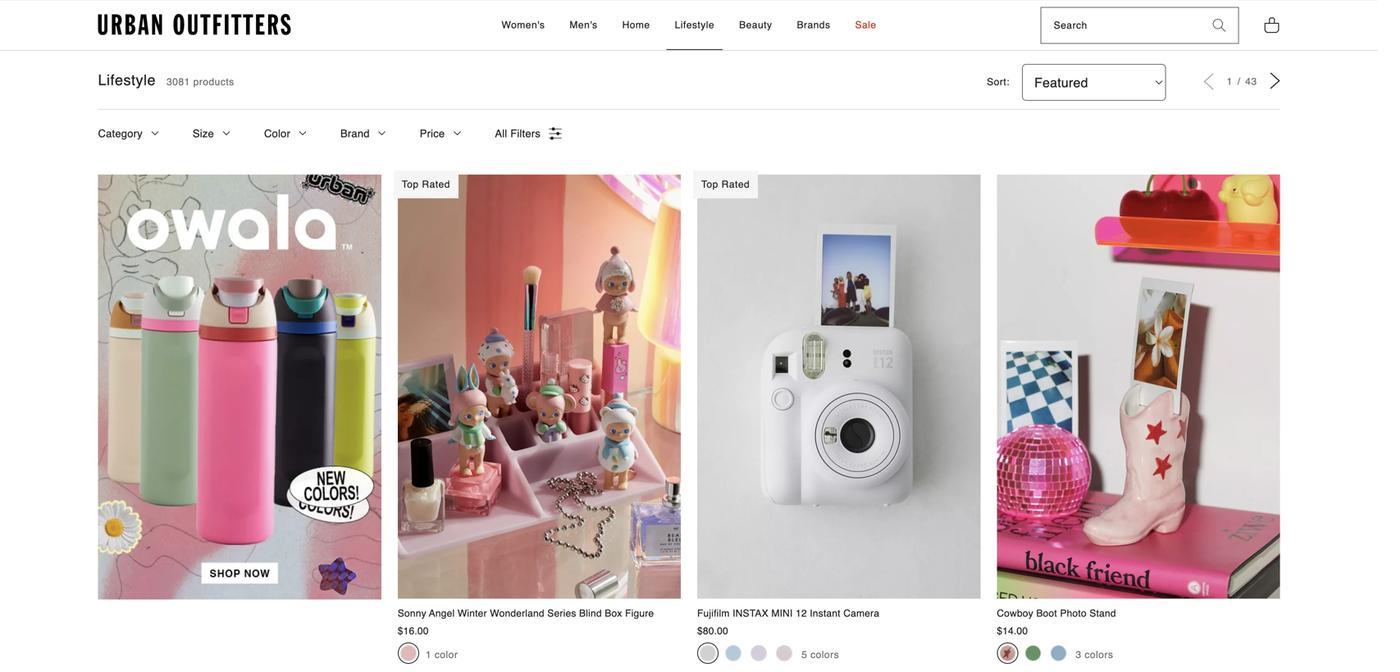 Task type: vqa. For each thing, say whether or not it's contained in the screenshot.
LOT.
no



Task type: describe. For each thing, give the bounding box(es) containing it.
3 colors
[[1076, 650, 1113, 661]]

original price: $16.00 element
[[398, 626, 429, 638]]

$14.00
[[997, 626, 1028, 638]]

white image
[[700, 646, 716, 662]]

blind
[[579, 608, 602, 620]]

3
[[1076, 650, 1082, 661]]

Search text field
[[1041, 8, 1201, 43]]

rated for angel
[[422, 179, 450, 190]]

fujifilm instax mini 12 instant camera
[[697, 608, 879, 620]]

brands link
[[789, 1, 839, 50]]

top rated for fujifilm
[[701, 179, 750, 190]]

box
[[605, 608, 622, 620]]

cowboy boot photo stand
[[997, 608, 1116, 620]]

camera
[[843, 608, 879, 620]]

boot
[[1036, 608, 1057, 620]]

top for fujifilm instax mini 12 instant camera
[[701, 179, 718, 190]]

original price: $14.00 element
[[997, 626, 1028, 638]]

43
[[1245, 76, 1257, 87]]

$80.00
[[697, 626, 728, 638]]

figure
[[625, 608, 654, 620]]

2 sky image from the left
[[1050, 646, 1067, 662]]

series
[[547, 608, 576, 620]]

sonny angel winter wonderland series blind box figure
[[398, 608, 654, 620]]

sale link
[[847, 1, 885, 50]]

sort:
[[987, 76, 1010, 88]]

pink image
[[999, 646, 1016, 662]]

fujifilm
[[697, 608, 730, 620]]

top rated for sonny
[[402, 179, 450, 190]]

fujifilm instax mini 12 instant camera image
[[697, 175, 980, 599]]

beauty
[[739, 19, 772, 31]]

1 for 1 color
[[426, 650, 431, 661]]

beauty link
[[731, 1, 780, 50]]

category
[[98, 128, 143, 140]]

photo
[[1060, 608, 1087, 620]]

winter
[[458, 608, 487, 620]]

women's
[[502, 19, 545, 31]]

category button
[[98, 110, 160, 158]]

brand button
[[340, 110, 387, 158]]

1 for 1
[[1227, 76, 1236, 87]]

wonderland
[[490, 608, 544, 620]]

products
[[193, 76, 234, 88]]

color
[[435, 650, 458, 661]]

pink image
[[776, 646, 792, 662]]

stand
[[1090, 608, 1116, 620]]

color button
[[264, 110, 308, 158]]

urban outfitters image
[[98, 14, 291, 36]]

top for sonny angel winter wonderland series blind box figure
[[402, 179, 419, 190]]

main navigation element
[[354, 1, 1024, 50]]

brand
[[340, 128, 370, 140]]

women's link
[[493, 1, 553, 50]]

instant
[[810, 608, 841, 620]]



Task type: locate. For each thing, give the bounding box(es) containing it.
0 horizontal spatial top rated
[[402, 179, 450, 190]]

brands
[[797, 19, 831, 31]]

0 horizontal spatial lifestyle
[[98, 72, 156, 89]]

men's
[[570, 19, 598, 31]]

size button
[[193, 110, 231, 158]]

2 top from the left
[[701, 179, 718, 190]]

size
[[193, 128, 214, 140]]

owala image
[[98, 175, 381, 600]]

all
[[495, 128, 507, 140]]

sky image left lilac image
[[725, 646, 742, 662]]

sale
[[855, 19, 876, 31]]

1 horizontal spatial sky image
[[1050, 646, 1067, 662]]

cowboy
[[997, 608, 1033, 620]]

1 sky image from the left
[[725, 646, 742, 662]]

0 horizontal spatial 1
[[426, 650, 431, 661]]

colors right 3
[[1085, 650, 1113, 661]]

0 vertical spatial 1
[[1227, 76, 1236, 87]]

cowboy boot photo stand image
[[997, 175, 1280, 599]]

filters
[[510, 128, 541, 140]]

lifestyle
[[675, 19, 715, 31], [98, 72, 156, 89]]

2 colors from the left
[[1085, 650, 1113, 661]]

1 left color
[[426, 650, 431, 661]]

1 left 43
[[1227, 76, 1236, 87]]

colors
[[811, 650, 839, 661], [1085, 650, 1113, 661]]

0 horizontal spatial rated
[[422, 179, 450, 190]]

angel
[[429, 608, 455, 620]]

lilac image
[[751, 646, 767, 662]]

1 horizontal spatial 1
[[1227, 76, 1236, 87]]

1 horizontal spatial top rated
[[701, 179, 750, 190]]

0 horizontal spatial top
[[402, 179, 419, 190]]

5 colors
[[801, 650, 839, 661]]

original price: $80.00 element
[[697, 626, 728, 638]]

colors for 3 colors
[[1085, 650, 1113, 661]]

3081 products
[[167, 76, 234, 88]]

color
[[264, 128, 290, 140]]

sonny
[[398, 608, 426, 620]]

1 horizontal spatial lifestyle
[[675, 19, 715, 31]]

1 horizontal spatial top
[[701, 179, 718, 190]]

1 color
[[426, 650, 458, 661]]

$16.00
[[398, 626, 429, 638]]

all filters
[[495, 128, 541, 140]]

sonny angel winter wonderland series blind box figure image
[[398, 175, 681, 599]]

colors for 5 colors
[[811, 650, 839, 661]]

lifestyle right home
[[675, 19, 715, 31]]

top
[[402, 179, 419, 190], [701, 179, 718, 190]]

green image
[[1025, 646, 1041, 662]]

1
[[1227, 76, 1236, 87], [426, 650, 431, 661]]

rated for instax
[[722, 179, 750, 190]]

1 top from the left
[[402, 179, 419, 190]]

home link
[[614, 1, 658, 50]]

price
[[420, 128, 445, 140]]

all filters button
[[495, 110, 562, 158]]

rated
[[422, 179, 450, 190], [722, 179, 750, 190]]

lifestyle inside the main navigation element
[[675, 19, 715, 31]]

None search field
[[1041, 8, 1201, 43]]

cowboy boot photo stand link
[[997, 175, 1280, 621]]

1 horizontal spatial rated
[[722, 179, 750, 190]]

1 rated from the left
[[422, 179, 450, 190]]

search image
[[1213, 19, 1226, 32]]

2 rated from the left
[[722, 179, 750, 190]]

home
[[622, 19, 650, 31]]

instax
[[733, 608, 768, 620]]

sky image
[[725, 646, 742, 662], [1050, 646, 1067, 662]]

12
[[796, 608, 807, 620]]

0 vertical spatial lifestyle
[[675, 19, 715, 31]]

multi image
[[400, 646, 417, 662]]

mini
[[771, 608, 793, 620]]

1 colors from the left
[[811, 650, 839, 661]]

sky image left 3
[[1050, 646, 1067, 662]]

2 top rated from the left
[[701, 179, 750, 190]]

0 horizontal spatial colors
[[811, 650, 839, 661]]

1 horizontal spatial colors
[[1085, 650, 1113, 661]]

men's link
[[561, 1, 606, 50]]

3081
[[167, 76, 190, 88]]

1 vertical spatial 1
[[426, 650, 431, 661]]

lifestyle left 3081
[[98, 72, 156, 89]]

colors right 5 on the bottom of page
[[811, 650, 839, 661]]

0 horizontal spatial sky image
[[725, 646, 742, 662]]

1 vertical spatial lifestyle
[[98, 72, 156, 89]]

price button
[[420, 110, 462, 158]]

top rated
[[402, 179, 450, 190], [701, 179, 750, 190]]

my shopping bag image
[[1264, 16, 1280, 34]]

lifestyle link
[[667, 1, 723, 50]]

5
[[801, 650, 807, 661]]

1 top rated from the left
[[402, 179, 450, 190]]



